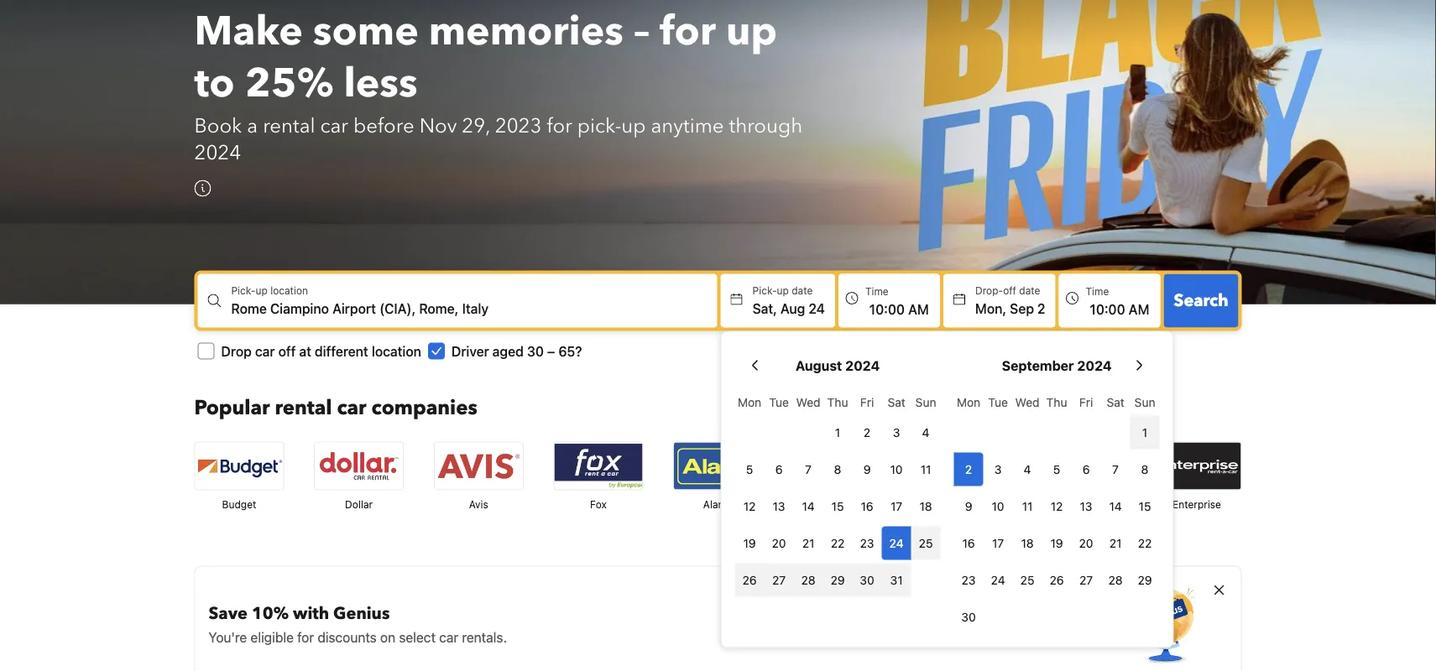 Task type: describe. For each thing, give the bounding box(es) containing it.
pick-up location
[[231, 285, 308, 297]]

12 for 12 "checkbox"
[[744, 499, 756, 513]]

8 August 2024 checkbox
[[823, 453, 853, 486]]

2 for 2 september 2024 option
[[966, 463, 973, 476]]

sun for september 2024
[[1135, 395, 1156, 409]]

up inside pick-up date sat, aug 24
[[777, 285, 789, 297]]

29 August 2024 checkbox
[[823, 564, 853, 597]]

8 September 2024 checkbox
[[1131, 453, 1160, 486]]

16 for 16 checkbox on the bottom right of page
[[861, 499, 874, 513]]

25 for '25' option
[[1021, 573, 1035, 587]]

17 September 2024 checkbox
[[984, 527, 1013, 560]]

24 August 2024 checkbox
[[882, 527, 912, 560]]

fri for september
[[1080, 395, 1094, 409]]

65?
[[559, 343, 582, 359]]

before
[[354, 112, 415, 140]]

sat,
[[753, 300, 778, 316]]

4 August 2024 checkbox
[[912, 416, 941, 450]]

fox logo image
[[555, 443, 643, 490]]

24 September 2024 checkbox
[[984, 564, 1013, 597]]

30 for 30 september 2024 "checkbox"
[[962, 610, 976, 624]]

16 August 2024 checkbox
[[853, 490, 882, 523]]

sat for august 2024
[[888, 395, 906, 409]]

enterprise logo image
[[1153, 443, 1242, 490]]

budget logo image
[[195, 443, 283, 490]]

rental inside make some memories – for up to 25% less book a rental car before nov 29, 2023 for pick-up anytime through 2024
[[263, 112, 315, 140]]

9 August 2024 checkbox
[[853, 453, 882, 486]]

at
[[299, 343, 312, 359]]

20 for '20' "option"
[[772, 536, 787, 550]]

15 September 2024 checkbox
[[1131, 490, 1160, 523]]

3 for 3 september 2024 option
[[995, 463, 1002, 476]]

15 for 15 checkbox
[[1139, 499, 1152, 513]]

off inside 'drop-off date mon, sep 2'
[[1004, 285, 1017, 297]]

9 for '9 august 2024' checkbox
[[864, 463, 871, 476]]

0 horizontal spatial location
[[271, 285, 308, 297]]

24 inside pick-up date sat, aug 24
[[809, 300, 825, 316]]

drop-off date mon, sep 2
[[976, 285, 1046, 316]]

12 for 12 september 2024 checkbox
[[1051, 499, 1064, 513]]

18 August 2024 checkbox
[[912, 490, 941, 523]]

august
[[796, 358, 843, 374]]

29,
[[462, 112, 490, 140]]

tue for september
[[989, 395, 1008, 409]]

13 for 13 checkbox
[[773, 499, 786, 513]]

0 horizontal spatial 30
[[527, 343, 544, 359]]

2 14 from the left
[[1110, 499, 1123, 513]]

1 vertical spatial location
[[372, 343, 421, 359]]

– for 65?
[[548, 343, 555, 359]]

2 for 2 checkbox
[[864, 426, 871, 439]]

24 for 24 option
[[991, 573, 1006, 587]]

1 vertical spatial rental
[[275, 395, 332, 422]]

26 for 26 september 2024 checkbox
[[1050, 573, 1065, 587]]

25%
[[245, 56, 334, 111]]

hertz logo image
[[1034, 443, 1122, 490]]

5 September 2024 checkbox
[[1043, 453, 1072, 486]]

fox
[[590, 499, 607, 511]]

19 for 19 checkbox
[[744, 536, 756, 550]]

on
[[380, 630, 396, 646]]

11 August 2024 checkbox
[[912, 453, 941, 486]]

pick-up date sat, aug 24
[[753, 285, 825, 316]]

31
[[891, 573, 903, 587]]

22 August 2024 checkbox
[[823, 527, 853, 560]]

driver
[[452, 343, 489, 359]]

rentals.
[[462, 630, 507, 646]]

sun for august 2024
[[916, 395, 937, 409]]

popular rental car companies
[[194, 395, 478, 422]]

1 August 2024 checkbox
[[823, 416, 853, 450]]

22 September 2024 checkbox
[[1131, 527, 1160, 560]]

21 for 21 checkbox
[[803, 536, 815, 550]]

2024 inside make some memories – for up to 25% less book a rental car before nov 29, 2023 for pick-up anytime through 2024
[[194, 139, 241, 167]]

21 for 21 'option'
[[1110, 536, 1122, 550]]

dollar
[[345, 499, 373, 511]]

21 August 2024 checkbox
[[794, 527, 823, 560]]

mon,
[[976, 300, 1007, 316]]

14 September 2024 checkbox
[[1101, 490, 1131, 523]]

2024 for august
[[846, 358, 880, 374]]

3 for '3 august 2024' checkbox
[[893, 426, 901, 439]]

8 for 8 august 2024 option
[[834, 463, 842, 476]]

with
[[293, 602, 329, 625]]

5 for the 5 august 2024 option
[[746, 463, 754, 476]]

a
[[247, 112, 258, 140]]

fri for august
[[861, 395, 874, 409]]

car right drop
[[255, 343, 275, 359]]

28 cell
[[794, 560, 823, 597]]

10 September 2024 checkbox
[[984, 490, 1013, 523]]

12 September 2024 checkbox
[[1043, 490, 1072, 523]]

9 for 9 option
[[965, 499, 973, 513]]

31 August 2024 checkbox
[[882, 564, 912, 597]]

27 cell
[[765, 560, 794, 597]]

discounts
[[318, 630, 377, 646]]

september
[[1002, 358, 1075, 374]]

thu for september
[[1047, 395, 1068, 409]]

different
[[315, 343, 368, 359]]

thrifty logo image
[[794, 443, 882, 490]]

search
[[1175, 289, 1229, 312]]

26 August 2024 checkbox
[[735, 564, 765, 597]]

21 September 2024 checkbox
[[1101, 527, 1131, 560]]

search button
[[1164, 274, 1239, 328]]

2024 for september
[[1078, 358, 1112, 374]]

28 September 2024 checkbox
[[1101, 564, 1131, 597]]

30 cell
[[853, 560, 882, 597]]

budget
[[222, 499, 256, 511]]

alamo
[[704, 499, 733, 511]]

save 10% with genius you're eligible for discounts on select car rentals.
[[209, 602, 507, 646]]

7 for 7 august 2024 checkbox
[[805, 463, 812, 476]]

25 September 2024 checkbox
[[1013, 564, 1043, 597]]

11 for 11 checkbox
[[921, 463, 932, 476]]

2 August 2024 checkbox
[[853, 416, 882, 450]]

6 August 2024 checkbox
[[765, 453, 794, 486]]

24 for 24 august 2024 checkbox
[[890, 536, 904, 550]]

1 vertical spatial off
[[278, 343, 296, 359]]

9 September 2024 checkbox
[[954, 490, 984, 523]]

19 September 2024 checkbox
[[1043, 527, 1072, 560]]

drop-
[[976, 285, 1004, 297]]

4 for 4 august 2024 checkbox
[[923, 426, 930, 439]]

mon for september 2024
[[957, 395, 981, 409]]

drop car off at different location
[[221, 343, 421, 359]]

10 for 10 august 2024 checkbox
[[891, 463, 903, 476]]

sat for september 2024
[[1107, 395, 1125, 409]]

25 August 2024 checkbox
[[912, 527, 941, 560]]

alamo logo image
[[674, 443, 763, 490]]

3 August 2024 checkbox
[[882, 416, 912, 450]]

10 August 2024 checkbox
[[882, 453, 912, 486]]

3 September 2024 checkbox
[[984, 453, 1013, 486]]

24 cell
[[882, 523, 912, 560]]

eligible
[[251, 630, 294, 646]]

10 for 10 september 2024 option
[[992, 499, 1005, 513]]

12 August 2024 checkbox
[[735, 490, 765, 523]]

sixt
[[949, 499, 967, 511]]

book
[[194, 112, 242, 140]]

2023
[[495, 112, 542, 140]]

13 September 2024 checkbox
[[1072, 490, 1101, 523]]

26 September 2024 checkbox
[[1043, 564, 1072, 597]]

8 for 8 september 2024 checkbox
[[1142, 463, 1149, 476]]

18 September 2024 checkbox
[[1013, 527, 1043, 560]]

27 September 2024 checkbox
[[1072, 564, 1101, 597]]

6 for 6 august 2024 checkbox at the bottom of page
[[776, 463, 783, 476]]

18 for 18 option
[[920, 499, 933, 513]]



Task type: locate. For each thing, give the bounding box(es) containing it.
1 tue from the left
[[769, 395, 789, 409]]

up
[[726, 4, 778, 59], [622, 112, 646, 140], [256, 285, 268, 297], [777, 285, 789, 297]]

12 left 13 checkbox
[[744, 499, 756, 513]]

0 horizontal spatial 25
[[919, 536, 933, 550]]

2 mon tue wed thu from the left
[[957, 395, 1068, 409]]

2024 right august in the bottom right of the page
[[846, 358, 880, 374]]

27 August 2024 checkbox
[[765, 564, 794, 597]]

1 vertical spatial 18
[[1022, 536, 1034, 550]]

28 right 27 september 2024 checkbox
[[1109, 573, 1123, 587]]

21
[[803, 536, 815, 550], [1110, 536, 1122, 550]]

16 right 15 option
[[861, 499, 874, 513]]

29 left 30 august 2024 checkbox
[[831, 573, 845, 587]]

2 left 3 september 2024 option
[[966, 463, 973, 476]]

0 horizontal spatial 2
[[864, 426, 871, 439]]

8
[[834, 463, 842, 476], [1142, 463, 1149, 476]]

20 right 19 checkbox
[[772, 536, 787, 550]]

1 cell
[[1131, 413, 1160, 450]]

22 for "22 september 2024" "option"
[[1139, 536, 1152, 550]]

1 horizontal spatial 4
[[1024, 463, 1032, 476]]

0 horizontal spatial –
[[548, 343, 555, 359]]

4 September 2024 checkbox
[[1013, 453, 1043, 486]]

wed for september
[[1016, 395, 1040, 409]]

29 September 2024 checkbox
[[1131, 564, 1160, 597]]

1 for 1 option
[[1143, 426, 1148, 439]]

1 horizontal spatial mon
[[957, 395, 981, 409]]

1 horizontal spatial 20
[[1080, 536, 1094, 550]]

2 inside option
[[966, 463, 973, 476]]

nov
[[420, 112, 457, 140]]

22 right 21 checkbox
[[831, 536, 845, 550]]

28 for 28 august 2024 option
[[802, 573, 816, 587]]

17 for '17 august 2024' option at the right of the page
[[891, 499, 903, 513]]

4
[[923, 426, 930, 439], [1024, 463, 1032, 476]]

2 7 from the left
[[1113, 463, 1119, 476]]

16 September 2024 checkbox
[[954, 527, 984, 560]]

7 inside 7 option
[[1113, 463, 1119, 476]]

wed down "september"
[[1016, 395, 1040, 409]]

1 19 from the left
[[744, 536, 756, 550]]

26 inside 26 september 2024 checkbox
[[1050, 573, 1065, 587]]

0 horizontal spatial 8
[[834, 463, 842, 476]]

1 pick- from the left
[[231, 285, 256, 297]]

rental down at
[[275, 395, 332, 422]]

fri down september 2024
[[1080, 395, 1094, 409]]

companies
[[372, 395, 478, 422]]

1 vertical spatial 16
[[963, 536, 976, 550]]

2 right 1 august 2024 "option"
[[864, 426, 871, 439]]

location
[[271, 285, 308, 297], [372, 343, 421, 359]]

1 horizontal spatial 24
[[890, 536, 904, 550]]

1 left 2 checkbox
[[836, 426, 841, 439]]

september 2024
[[1002, 358, 1112, 374]]

2 horizontal spatial 2
[[1038, 300, 1046, 316]]

anytime
[[651, 112, 724, 140]]

1 vertical spatial for
[[547, 112, 573, 140]]

2 5 from the left
[[1054, 463, 1061, 476]]

1 horizontal spatial date
[[1020, 285, 1041, 297]]

6 September 2024 checkbox
[[1072, 453, 1101, 486]]

18 inside checkbox
[[1022, 536, 1034, 550]]

1 horizontal spatial 11
[[1023, 499, 1033, 513]]

make
[[194, 4, 303, 59]]

25 right 24 august 2024 checkbox
[[919, 536, 933, 550]]

17 right 16 checkbox on the bottom right of page
[[891, 499, 903, 513]]

22 right 21 'option'
[[1139, 536, 1152, 550]]

car right 'select'
[[439, 630, 459, 646]]

0 horizontal spatial 3
[[893, 426, 901, 439]]

august 2024
[[796, 358, 880, 374]]

0 vertical spatial 16
[[861, 499, 874, 513]]

aged
[[493, 343, 524, 359]]

1 horizontal spatial 10
[[992, 499, 1005, 513]]

date for aug
[[792, 285, 813, 297]]

date up sep in the right of the page
[[1020, 285, 1041, 297]]

tue up 6 august 2024 checkbox at the bottom of page
[[769, 395, 789, 409]]

0 horizontal spatial sat
[[888, 395, 906, 409]]

27 for 27 august 2024 checkbox on the bottom
[[773, 573, 786, 587]]

to
[[194, 56, 235, 111]]

3
[[893, 426, 901, 439], [995, 463, 1002, 476]]

1 22 from the left
[[831, 536, 845, 550]]

10 right '9 august 2024' checkbox
[[891, 463, 903, 476]]

date up aug
[[792, 285, 813, 297]]

thu for august
[[828, 395, 849, 409]]

1 wed from the left
[[797, 395, 821, 409]]

1 26 from the left
[[743, 573, 757, 587]]

29 for 29 september 2024 'checkbox'
[[1138, 573, 1153, 587]]

29
[[831, 573, 845, 587], [1138, 573, 1153, 587]]

1 horizontal spatial 22
[[1139, 536, 1152, 550]]

0 horizontal spatial 4
[[923, 426, 930, 439]]

through
[[729, 112, 803, 140]]

1 vertical spatial 24
[[890, 536, 904, 550]]

19 inside option
[[1051, 536, 1064, 550]]

5 left 6 august 2024 checkbox at the bottom of page
[[746, 463, 754, 476]]

6 left 7 option
[[1083, 463, 1090, 476]]

1 inside option
[[1143, 426, 1148, 439]]

off
[[1004, 285, 1017, 297], [278, 343, 296, 359]]

13 for 13 option
[[1080, 499, 1093, 513]]

mon
[[738, 395, 762, 409], [957, 395, 981, 409]]

2024 right "september"
[[1078, 358, 1112, 374]]

1 horizontal spatial 26
[[1050, 573, 1065, 587]]

car inside save 10% with genius you're eligible for discounts on select car rentals.
[[439, 630, 459, 646]]

1 vertical spatial 4
[[1024, 463, 1032, 476]]

13 inside option
[[1080, 499, 1093, 513]]

1 horizontal spatial for
[[547, 112, 573, 140]]

11 September 2024 checkbox
[[1013, 490, 1043, 523]]

1 13 from the left
[[773, 499, 786, 513]]

18 right '17 august 2024' option at the right of the page
[[920, 499, 933, 513]]

23 inside option
[[860, 536, 875, 550]]

20 inside option
[[1080, 536, 1094, 550]]

6 left 7 august 2024 checkbox
[[776, 463, 783, 476]]

thu up 1 august 2024 "option"
[[828, 395, 849, 409]]

pick- inside pick-up date sat, aug 24
[[753, 285, 777, 297]]

2 grid from the left
[[954, 386, 1160, 634]]

12 inside checkbox
[[1051, 499, 1064, 513]]

17 for 17 september 2024 option on the bottom of page
[[993, 536, 1005, 550]]

1 horizontal spatial tue
[[989, 395, 1008, 409]]

1 27 from the left
[[773, 573, 786, 587]]

29 inside 'checkbox'
[[1138, 573, 1153, 587]]

mon tue wed thu for august
[[738, 395, 849, 409]]

grid
[[735, 386, 941, 597], [954, 386, 1160, 634]]

1 thu from the left
[[828, 395, 849, 409]]

mon tue wed thu
[[738, 395, 849, 409], [957, 395, 1068, 409]]

12 left hertz
[[1051, 499, 1064, 513]]

date inside pick-up date sat, aug 24
[[792, 285, 813, 297]]

13 right 12 "checkbox"
[[773, 499, 786, 513]]

18 inside option
[[920, 499, 933, 513]]

– for for
[[634, 4, 650, 59]]

popular
[[194, 395, 270, 422]]

2 date from the left
[[1020, 285, 1041, 297]]

2 September 2024 checkbox
[[954, 453, 984, 486]]

21 inside 21 'option'
[[1110, 536, 1122, 550]]

sat up '3 august 2024' checkbox
[[888, 395, 906, 409]]

0 vertical spatial 30
[[527, 343, 544, 359]]

27 left 28 august 2024 option
[[773, 573, 786, 587]]

mon tue wed thu for september
[[957, 395, 1068, 409]]

thu
[[828, 395, 849, 409], [1047, 395, 1068, 409]]

car inside make some memories – for up to 25% less book a rental car before nov 29, 2023 for pick-up anytime through 2024
[[320, 112, 348, 140]]

sun up 1 cell
[[1135, 395, 1156, 409]]

2 sun from the left
[[1135, 395, 1156, 409]]

24 inside checkbox
[[890, 536, 904, 550]]

30 inside checkbox
[[860, 573, 875, 587]]

0 horizontal spatial date
[[792, 285, 813, 297]]

20 inside "option"
[[772, 536, 787, 550]]

date inside 'drop-off date mon, sep 2'
[[1020, 285, 1041, 297]]

28 inside "option"
[[1109, 573, 1123, 587]]

2024 left a
[[194, 139, 241, 167]]

13
[[773, 499, 786, 513], [1080, 499, 1093, 513]]

–
[[634, 4, 650, 59], [548, 343, 555, 359]]

– inside make some memories – for up to 25% less book a rental car before nov 29, 2023 for pick-up anytime through 2024
[[634, 4, 650, 59]]

0 horizontal spatial 9
[[864, 463, 871, 476]]

drop
[[221, 343, 252, 359]]

17 August 2024 checkbox
[[882, 490, 912, 523]]

make some memories – for up to 25% less book a rental car before nov 29, 2023 for pick-up anytime through 2024
[[194, 4, 803, 167]]

0 horizontal spatial 27
[[773, 573, 786, 587]]

9 left 10 september 2024 option
[[965, 499, 973, 513]]

2 wed from the left
[[1016, 395, 1040, 409]]

0 horizontal spatial 23
[[860, 536, 875, 550]]

location right different
[[372, 343, 421, 359]]

16 for the 16 september 2024 checkbox
[[963, 536, 976, 550]]

20 for 20 option
[[1080, 536, 1094, 550]]

1 horizontal spatial 9
[[965, 499, 973, 513]]

25 for 25 checkbox
[[919, 536, 933, 550]]

2 8 from the left
[[1142, 463, 1149, 476]]

27
[[773, 573, 786, 587], [1080, 573, 1094, 587]]

0 horizontal spatial 26
[[743, 573, 757, 587]]

12 inside "checkbox"
[[744, 499, 756, 513]]

29 right 28 september 2024 "option"
[[1138, 573, 1153, 587]]

1 vertical spatial 3
[[995, 463, 1002, 476]]

2 28 from the left
[[1109, 573, 1123, 587]]

1 horizontal spatial sun
[[1135, 395, 1156, 409]]

pick- for pick-up date sat, aug 24
[[753, 285, 777, 297]]

pick- for pick-up location
[[231, 285, 256, 297]]

off up sep in the right of the page
[[1004, 285, 1017, 297]]

rental
[[263, 112, 315, 140], [275, 395, 332, 422]]

tue for august
[[769, 395, 789, 409]]

23 for 23 "checkbox"
[[962, 573, 976, 587]]

avis
[[469, 499, 489, 511]]

0 vertical spatial 2
[[1038, 300, 1046, 316]]

4 right '3 august 2024' checkbox
[[923, 426, 930, 439]]

24 left 25 checkbox
[[890, 536, 904, 550]]

1 28 from the left
[[802, 573, 816, 587]]

date for sep
[[1020, 285, 1041, 297]]

1 horizontal spatial 30
[[860, 573, 875, 587]]

27 inside checkbox
[[773, 573, 786, 587]]

27 for 27 september 2024 checkbox
[[1080, 573, 1094, 587]]

14
[[802, 499, 815, 513], [1110, 499, 1123, 513]]

30 left 31
[[860, 573, 875, 587]]

20 September 2024 checkbox
[[1072, 527, 1101, 560]]

23 for 23 august 2024 option
[[860, 536, 875, 550]]

1 vertical spatial –
[[548, 343, 555, 359]]

rental right a
[[263, 112, 315, 140]]

2 vertical spatial 2
[[966, 463, 973, 476]]

memories
[[429, 4, 624, 59]]

26 right '25' option
[[1050, 573, 1065, 587]]

12
[[744, 499, 756, 513], [1051, 499, 1064, 513]]

1 horizontal spatial 21
[[1110, 536, 1122, 550]]

1 21 from the left
[[803, 536, 815, 550]]

2 15 from the left
[[1139, 499, 1152, 513]]

30 August 2024 checkbox
[[853, 564, 882, 597]]

21 inside 21 checkbox
[[803, 536, 815, 550]]

23 inside "checkbox"
[[962, 573, 976, 587]]

2 vertical spatial 24
[[991, 573, 1006, 587]]

1 vertical spatial 10
[[992, 499, 1005, 513]]

24 right 23 "checkbox"
[[991, 573, 1006, 587]]

7 for 7 option
[[1113, 463, 1119, 476]]

2 20 from the left
[[1080, 536, 1094, 550]]

1 inside "option"
[[836, 426, 841, 439]]

0 vertical spatial 11
[[921, 463, 932, 476]]

less
[[344, 56, 418, 111]]

thrifty
[[822, 499, 854, 511]]

fri up 2 checkbox
[[861, 395, 874, 409]]

30 down 23 "checkbox"
[[962, 610, 976, 624]]

10 inside checkbox
[[891, 463, 903, 476]]

2 27 from the left
[[1080, 573, 1094, 587]]

1 mon tue wed thu from the left
[[738, 395, 849, 409]]

1 sun from the left
[[916, 395, 937, 409]]

10
[[891, 463, 903, 476], [992, 499, 1005, 513]]

2 29 from the left
[[1138, 573, 1153, 587]]

2 pick- from the left
[[753, 285, 777, 297]]

15 inside 15 checkbox
[[1139, 499, 1152, 513]]

11 right 10 august 2024 checkbox
[[921, 463, 932, 476]]

17
[[891, 499, 903, 513], [993, 536, 1005, 550]]

0 horizontal spatial wed
[[797, 395, 821, 409]]

pick-
[[578, 112, 622, 140]]

1 horizontal spatial 12
[[1051, 499, 1064, 513]]

21 right 20 option
[[1110, 536, 1122, 550]]

20 left 21 'option'
[[1080, 536, 1094, 550]]

26 for 26 option
[[743, 573, 757, 587]]

grid for august
[[735, 386, 941, 597]]

1 horizontal spatial 28
[[1109, 573, 1123, 587]]

1 horizontal spatial 15
[[1139, 499, 1152, 513]]

3 inside checkbox
[[893, 426, 901, 439]]

1 horizontal spatial sat
[[1107, 395, 1125, 409]]

26 left 27 august 2024 checkbox on the bottom
[[743, 573, 757, 587]]

0 vertical spatial location
[[271, 285, 308, 297]]

18 for 18 september 2024 checkbox at the right bottom
[[1022, 536, 1034, 550]]

7 September 2024 checkbox
[[1101, 453, 1131, 486]]

0 horizontal spatial thu
[[828, 395, 849, 409]]

select
[[399, 630, 436, 646]]

13 inside checkbox
[[773, 499, 786, 513]]

2 sat from the left
[[1107, 395, 1125, 409]]

23 August 2024 checkbox
[[853, 527, 882, 560]]

wed down august in the bottom right of the page
[[797, 395, 821, 409]]

1 8 from the left
[[834, 463, 842, 476]]

1 fri from the left
[[861, 395, 874, 409]]

for inside save 10% with genius you're eligible for discounts on select car rentals.
[[297, 630, 314, 646]]

1 horizontal spatial thu
[[1047, 395, 1068, 409]]

2024
[[194, 139, 241, 167], [846, 358, 880, 374], [1078, 358, 1112, 374]]

1 7 from the left
[[805, 463, 812, 476]]

0 horizontal spatial 6
[[776, 463, 783, 476]]

30 inside "checkbox"
[[962, 610, 976, 624]]

30 September 2024 checkbox
[[954, 601, 984, 634]]

off left at
[[278, 343, 296, 359]]

8 inside checkbox
[[1142, 463, 1149, 476]]

6 inside 6 august 2024 checkbox
[[776, 463, 783, 476]]

hertz
[[1065, 499, 1091, 511]]

mon tue wed thu down august in the bottom right of the page
[[738, 395, 849, 409]]

25 cell
[[912, 523, 941, 560]]

see terms and conditions for more information image
[[194, 180, 211, 197], [194, 180, 211, 197]]

8 right 7 august 2024 checkbox
[[834, 463, 842, 476]]

5 August 2024 checkbox
[[735, 453, 765, 486]]

10%
[[252, 602, 289, 625]]

8 inside option
[[834, 463, 842, 476]]

15 August 2024 checkbox
[[823, 490, 853, 523]]

1 horizontal spatial 18
[[1022, 536, 1034, 550]]

25 inside option
[[1021, 573, 1035, 587]]

Pick-up location field
[[231, 298, 718, 319]]

6 inside 6 september 2024 checkbox
[[1083, 463, 1090, 476]]

15 for 15 option
[[832, 499, 844, 513]]

pick-
[[231, 285, 256, 297], [753, 285, 777, 297]]

0 vertical spatial off
[[1004, 285, 1017, 297]]

0 horizontal spatial fri
[[861, 395, 874, 409]]

0 horizontal spatial mon
[[738, 395, 762, 409]]

1 vertical spatial 25
[[1021, 573, 1035, 587]]

driver aged 30 – 65?
[[452, 343, 582, 359]]

0 horizontal spatial 17
[[891, 499, 903, 513]]

7 right 6 august 2024 checkbox at the bottom of page
[[805, 463, 812, 476]]

fri
[[861, 395, 874, 409], [1080, 395, 1094, 409]]

26 inside 26 option
[[743, 573, 757, 587]]

grid for september
[[954, 386, 1160, 634]]

1 horizontal spatial 5
[[1054, 463, 1061, 476]]

24 right aug
[[809, 300, 825, 316]]

mon up 'sixt logo'
[[957, 395, 981, 409]]

23 right 22 checkbox
[[860, 536, 875, 550]]

0 horizontal spatial 21
[[803, 536, 815, 550]]

15 inside 15 option
[[832, 499, 844, 513]]

29 inside checkbox
[[831, 573, 845, 587]]

31 cell
[[882, 560, 912, 597]]

17 right the 16 september 2024 checkbox
[[993, 536, 1005, 550]]

2 cell
[[954, 450, 984, 486]]

29 cell
[[823, 560, 853, 597]]

mon tue wed thu down "september"
[[957, 395, 1068, 409]]

1 14 from the left
[[802, 499, 815, 513]]

0 horizontal spatial tue
[[769, 395, 789, 409]]

15
[[832, 499, 844, 513], [1139, 499, 1152, 513]]

2 vertical spatial 30
[[962, 610, 976, 624]]

1 horizontal spatial 19
[[1051, 536, 1064, 550]]

4 for 4 checkbox
[[1024, 463, 1032, 476]]

23
[[860, 536, 875, 550], [962, 573, 976, 587]]

1 horizontal spatial grid
[[954, 386, 1160, 634]]

7 right 6 september 2024 checkbox
[[1113, 463, 1119, 476]]

avis logo image
[[435, 443, 523, 490]]

2 1 from the left
[[1143, 426, 1148, 439]]

you're
[[209, 630, 247, 646]]

9 inside checkbox
[[864, 463, 871, 476]]

car
[[320, 112, 348, 140], [255, 343, 275, 359], [337, 395, 367, 422], [439, 630, 459, 646]]

1 horizontal spatial mon tue wed thu
[[957, 395, 1068, 409]]

sixt logo image
[[914, 443, 1002, 490]]

car down different
[[337, 395, 367, 422]]

0 horizontal spatial 15
[[832, 499, 844, 513]]

7
[[805, 463, 812, 476], [1113, 463, 1119, 476]]

3 inside option
[[995, 463, 1002, 476]]

19 August 2024 checkbox
[[735, 527, 765, 560]]

tue
[[769, 395, 789, 409], [989, 395, 1008, 409]]

3 right 2 checkbox
[[893, 426, 901, 439]]

date
[[792, 285, 813, 297], [1020, 285, 1041, 297]]

car left "before" on the top of page
[[320, 112, 348, 140]]

2 21 from the left
[[1110, 536, 1122, 550]]

18
[[920, 499, 933, 513], [1022, 536, 1034, 550]]

2 13 from the left
[[1080, 499, 1093, 513]]

save
[[209, 602, 248, 625]]

0 horizontal spatial 16
[[861, 499, 874, 513]]

18 left 19 september 2024 option at the bottom of page
[[1022, 536, 1034, 550]]

20
[[772, 536, 787, 550], [1080, 536, 1094, 550]]

1 grid from the left
[[735, 386, 941, 597]]

25 inside checkbox
[[919, 536, 933, 550]]

1 for 1 august 2024 "option"
[[836, 426, 841, 439]]

1 mon from the left
[[738, 395, 762, 409]]

1 20 from the left
[[772, 536, 787, 550]]

2 12 from the left
[[1051, 499, 1064, 513]]

14 left 15 checkbox
[[1110, 499, 1123, 513]]

some
[[313, 4, 419, 59]]

0 horizontal spatial 14
[[802, 499, 815, 513]]

0 vertical spatial –
[[634, 4, 650, 59]]

pick- up sat, at top right
[[753, 285, 777, 297]]

2 vertical spatial for
[[297, 630, 314, 646]]

13 right 12 september 2024 checkbox
[[1080, 499, 1093, 513]]

26
[[743, 573, 757, 587], [1050, 573, 1065, 587]]

2 19 from the left
[[1051, 536, 1064, 550]]

1 15 from the left
[[832, 499, 844, 513]]

2 mon from the left
[[957, 395, 981, 409]]

21 right '20' "option"
[[803, 536, 815, 550]]

2 horizontal spatial for
[[660, 4, 716, 59]]

19 left '20' "option"
[[744, 536, 756, 550]]

27 right 26 september 2024 checkbox
[[1080, 573, 1094, 587]]

7 August 2024 checkbox
[[794, 453, 823, 486]]

1 5 from the left
[[746, 463, 754, 476]]

22
[[831, 536, 845, 550], [1139, 536, 1152, 550]]

9 inside option
[[965, 499, 973, 513]]

1 6 from the left
[[776, 463, 783, 476]]

28 right 27 august 2024 checkbox on the bottom
[[802, 573, 816, 587]]

mon for august 2024
[[738, 395, 762, 409]]

0 horizontal spatial 18
[[920, 499, 933, 513]]

1 horizontal spatial 8
[[1142, 463, 1149, 476]]

dollar logo image
[[315, 443, 403, 490]]

1 date from the left
[[792, 285, 813, 297]]

5 inside option
[[746, 463, 754, 476]]

7 inside 7 august 2024 checkbox
[[805, 463, 812, 476]]

0 horizontal spatial 11
[[921, 463, 932, 476]]

16
[[861, 499, 874, 513], [963, 536, 976, 550]]

9
[[864, 463, 871, 476], [965, 499, 973, 513]]

19 for 19 september 2024 option at the bottom of page
[[1051, 536, 1064, 550]]

2 inside 'drop-off date mon, sep 2'
[[1038, 300, 1046, 316]]

sun up 4 august 2024 checkbox
[[916, 395, 937, 409]]

10 left the '11' checkbox
[[992, 499, 1005, 513]]

0 horizontal spatial sun
[[916, 395, 937, 409]]

9 right 8 august 2024 option
[[864, 463, 871, 476]]

25 right 24 option
[[1021, 573, 1035, 587]]

0 horizontal spatial 5
[[746, 463, 754, 476]]

20 August 2024 checkbox
[[765, 527, 794, 560]]

25
[[919, 536, 933, 550], [1021, 573, 1035, 587]]

0 vertical spatial 17
[[891, 499, 903, 513]]

5 for 5 option on the bottom right of the page
[[1054, 463, 1061, 476]]

19
[[744, 536, 756, 550], [1051, 536, 1064, 550]]

2 inside checkbox
[[864, 426, 871, 439]]

sat up 7 option
[[1107, 395, 1125, 409]]

0 vertical spatial 18
[[920, 499, 933, 513]]

23 September 2024 checkbox
[[954, 564, 984, 597]]

22 inside "option"
[[1139, 536, 1152, 550]]

1 vertical spatial 9
[[965, 499, 973, 513]]

22 for 22 checkbox
[[831, 536, 845, 550]]

0 horizontal spatial 13
[[773, 499, 786, 513]]

0 horizontal spatial 7
[[805, 463, 812, 476]]

1 horizontal spatial off
[[1004, 285, 1017, 297]]

1 horizontal spatial pick-
[[753, 285, 777, 297]]

30 for 30 august 2024 checkbox
[[860, 573, 875, 587]]

1 horizontal spatial 13
[[1080, 499, 1093, 513]]

3 right 2 september 2024 option
[[995, 463, 1002, 476]]

26 cell
[[735, 560, 765, 597]]

24
[[809, 300, 825, 316], [890, 536, 904, 550], [991, 573, 1006, 587]]

5 right 4 checkbox
[[1054, 463, 1061, 476]]

22 inside checkbox
[[831, 536, 845, 550]]

1 horizontal spatial 6
[[1083, 463, 1090, 476]]

2 fri from the left
[[1080, 395, 1094, 409]]

1 sat from the left
[[888, 395, 906, 409]]

sep
[[1010, 300, 1035, 316]]

2 6 from the left
[[1083, 463, 1090, 476]]

1 horizontal spatial 16
[[963, 536, 976, 550]]

sat
[[888, 395, 906, 409], [1107, 395, 1125, 409]]

0 horizontal spatial 28
[[802, 573, 816, 587]]

thu down september 2024
[[1047, 395, 1068, 409]]

1 1 from the left
[[836, 426, 841, 439]]

19 right 18 september 2024 checkbox at the right bottom
[[1051, 536, 1064, 550]]

11 left 12 september 2024 checkbox
[[1023, 499, 1033, 513]]

2 thu from the left
[[1047, 395, 1068, 409]]

location up at
[[271, 285, 308, 297]]

8 right 7 option
[[1142, 463, 1149, 476]]

28 inside option
[[802, 573, 816, 587]]

24 inside option
[[991, 573, 1006, 587]]

mon up the 5 august 2024 option
[[738, 395, 762, 409]]

11 for the '11' checkbox
[[1023, 499, 1033, 513]]

30 right aged
[[527, 343, 544, 359]]

10 inside option
[[992, 499, 1005, 513]]

11
[[921, 463, 932, 476], [1023, 499, 1033, 513]]

2 horizontal spatial 24
[[991, 573, 1006, 587]]

6
[[776, 463, 783, 476], [1083, 463, 1090, 476]]

1 12 from the left
[[744, 499, 756, 513]]

2 22 from the left
[[1139, 536, 1152, 550]]

23 left 24 option
[[962, 573, 976, 587]]

5 inside option
[[1054, 463, 1061, 476]]

for
[[660, 4, 716, 59], [547, 112, 573, 140], [297, 630, 314, 646]]

1 September 2024 checkbox
[[1131, 416, 1160, 450]]

14 August 2024 checkbox
[[794, 490, 823, 523]]

aug
[[781, 300, 806, 316]]

tue down "september"
[[989, 395, 1008, 409]]

0 horizontal spatial mon tue wed thu
[[738, 395, 849, 409]]

1 horizontal spatial 23
[[962, 573, 976, 587]]

1 horizontal spatial 27
[[1080, 573, 1094, 587]]

0 horizontal spatial pick-
[[231, 285, 256, 297]]

1 horizontal spatial 7
[[1113, 463, 1119, 476]]

1 horizontal spatial 14
[[1110, 499, 1123, 513]]

28 August 2024 checkbox
[[794, 564, 823, 597]]

1 vertical spatial 17
[[993, 536, 1005, 550]]

0 horizontal spatial 2024
[[194, 139, 241, 167]]

13 August 2024 checkbox
[[765, 490, 794, 523]]

1 up 8 september 2024 checkbox
[[1143, 426, 1148, 439]]

2 26 from the left
[[1050, 573, 1065, 587]]

0 vertical spatial 9
[[864, 463, 871, 476]]

6 for 6 september 2024 checkbox
[[1083, 463, 1090, 476]]

2 tue from the left
[[989, 395, 1008, 409]]

19 inside checkbox
[[744, 536, 756, 550]]

4 right 3 september 2024 option
[[1024, 463, 1032, 476]]

genius
[[333, 602, 390, 625]]

sun
[[916, 395, 937, 409], [1135, 395, 1156, 409]]

14 right 13 checkbox
[[802, 499, 815, 513]]

pick- up drop
[[231, 285, 256, 297]]

16 left 17 september 2024 option on the bottom of page
[[963, 536, 976, 550]]

2 right sep in the right of the page
[[1038, 300, 1046, 316]]

28 for 28 september 2024 "option"
[[1109, 573, 1123, 587]]

29 for the 29 checkbox
[[831, 573, 845, 587]]

1 29 from the left
[[831, 573, 845, 587]]

27 inside checkbox
[[1080, 573, 1094, 587]]

wed for august
[[797, 395, 821, 409]]

enterprise
[[1173, 499, 1222, 511]]



Task type: vqa. For each thing, say whether or not it's contained in the screenshot.
11 to the left
yes



